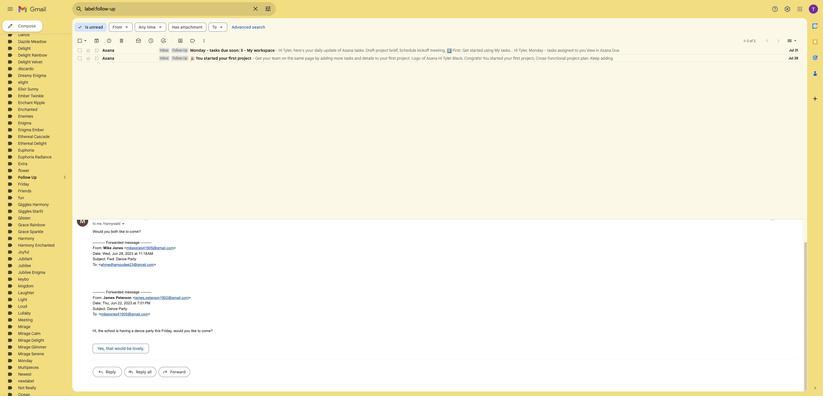 Task type: vqa. For each thing, say whether or not it's contained in the screenshot.
2
yes



Task type: describe. For each thing, give the bounding box(es) containing it.
1 horizontal spatial ember
[[32, 127, 44, 132]]

support image
[[772, 6, 779, 12]]

1 – 2 of 2
[[744, 39, 756, 43]]

advanced search button
[[230, 22, 268, 32]]

has attachment button
[[168, 23, 206, 32]]

to me , frannywald
[[93, 221, 120, 226]]

more image
[[201, 38, 207, 44]]

harmony link
[[18, 236, 34, 241]]

your up page
[[306, 48, 314, 53]]

mike jones < mikejones41905@gmail.com >
[[93, 215, 162, 221]]

1 my from the left
[[247, 48, 253, 53]]

would
[[93, 229, 103, 234]]

jubilee enigma
[[18, 270, 45, 275]]

jun 28, 2023, 11:21 am
[[732, 216, 765, 220]]

dance inside ---------- forwarded message --------- from: james peterson < james.peterson1902@gmail.com > date: thu, jun 22, 2023 at 7:01 pm subject: dance party to:  < mikejones41905@gmail.com >
[[107, 307, 118, 311]]

meeting,
[[431, 48, 446, 53]]

cross-
[[536, 56, 548, 61]]

has attachment
[[172, 25, 203, 30]]

meeting
[[18, 317, 33, 322]]

reply all link
[[124, 367, 157, 377]]

28, inside ---------- forwarded message --------- from: mike jones < mikejones41905@gmail.com > date: wed, jun 28, 2023 at 11:18 am subject: fwd: dance party to:  < ahmedhamoudee23@gmail.com >
[[119, 251, 124, 256]]

due
[[221, 48, 228, 53]]

rainbow for delight rainbow
[[32, 53, 47, 58]]

tasks…
[[501, 48, 514, 53]]

0 horizontal spatial hi
[[279, 48, 283, 53]]

would you both like to come?
[[93, 229, 141, 234]]

forward link
[[159, 367, 190, 377]]

1 vertical spatial of
[[338, 48, 342, 53]]

you started your first project
[[195, 56, 252, 61]]

date: for date: thu, jun 22, 2023 at 7:01 pm
[[93, 301, 102, 305]]

extra
[[18, 161, 27, 166]]

navigation containing compose
[[0, 18, 72, 396]]

dazzle meadow link
[[18, 39, 46, 44]]

your down workspace
[[263, 56, 271, 61]]

message for mikejones41905@gmail.com
[[125, 240, 140, 245]]

the inside 'row'
[[288, 56, 294, 61]]

toggle split pane mode image
[[788, 38, 793, 44]]

peterson
[[116, 295, 132, 300]]

labels image
[[190, 38, 196, 44]]

grace rainbow
[[18, 222, 45, 227]]

mirage delight
[[18, 338, 44, 343]]

using
[[484, 48, 494, 53]]

dance
[[135, 329, 145, 333]]

forwarded for jones
[[106, 240, 124, 245]]

0 vertical spatial mike
[[93, 215, 102, 221]]

jul 28
[[789, 56, 799, 60]]

your right the details
[[380, 56, 388, 61]]

archive image
[[94, 38, 100, 44]]

ahmedhamoudee23@gmail.com link
[[101, 262, 154, 267]]

1 adding from the left
[[321, 56, 333, 61]]

dreamy enigma
[[18, 73, 46, 78]]

unread
[[89, 25, 103, 30]]

same
[[295, 56, 304, 61]]

main menu image
[[7, 6, 14, 12]]

laughter link
[[18, 290, 34, 295]]

sparkle
[[30, 229, 43, 234]]

rainbow for grace rainbow
[[30, 222, 45, 227]]

Search mail text field
[[85, 6, 249, 12]]

ethereal for ethereal cascade
[[18, 134, 33, 139]]

to: inside ---------- forwarded message --------- from: mike jones < mikejones41905@gmail.com > date: wed, jun 28, 2023 at 11:18 am subject: fwd: dance party to:  < ahmedhamoudee23@gmail.com >
[[93, 262, 98, 267]]

friday,
[[162, 329, 173, 333]]

from: for date: wed, jun 28, 2023 at 11:18 am
[[93, 246, 102, 250]]

1 vertical spatial the
[[98, 329, 103, 333]]

ahmedhamoudee23@gmail.com
[[101, 262, 154, 267]]

is
[[85, 25, 88, 30]]

jul for get your team on the same page by adding more tasks and details to your  first project. logo of asana hi tyler black, congrats! you started your  first project, cross-functional project plan. keep adding
[[789, 56, 794, 60]]

euphoria link
[[18, 148, 34, 153]]

really
[[26, 385, 36, 390]]

frannywald
[[103, 221, 120, 226]]

having
[[120, 329, 131, 333]]

calm
[[31, 331, 41, 336]]

jun 28, 2023, 11:21 am cell
[[732, 215, 765, 221]]

gmail image
[[18, 3, 49, 15]]

1 horizontal spatial you
[[184, 329, 190, 333]]

ember twinkle link
[[18, 93, 44, 98]]

5
[[241, 48, 243, 53]]

1 vertical spatial mikejones41905@gmail.com link
[[101, 312, 148, 316]]

due
[[613, 48, 620, 53]]

at for 11:18 am
[[134, 251, 137, 256]]

not
[[18, 385, 25, 390]]

your down tasks…
[[505, 56, 513, 61]]

follow for get your team on the same page by adding more tasks and details to your  first project. logo of asana hi tyler black, congrats! you started your  first project, cross-functional project plan. keep adding
[[173, 56, 182, 60]]

1 row from the top
[[72, 46, 803, 54]]

keybo link
[[18, 277, 29, 282]]

newlabel link
[[18, 379, 34, 384]]

flower link
[[18, 168, 29, 173]]

2023 for party
[[124, 301, 132, 305]]

ethereal delight link
[[18, 141, 47, 146]]

settings image
[[785, 6, 792, 12]]

0 horizontal spatial started
[[204, 56, 218, 61]]

dance link
[[18, 32, 30, 37]]

2 horizontal spatial tasks
[[548, 48, 557, 53]]

< inside mike jones < mikejones41905@gmail.com >
[[115, 216, 117, 220]]

- hi tyler, here's your daily update of asana tasks: draft project brief,  schedule kickoff meeting,
[[275, 48, 447, 53]]

mirage for mirage glimmer
[[18, 345, 30, 350]]

2 my from the left
[[495, 48, 500, 53]]

project.
[[397, 56, 411, 61]]

euphoria for euphoria radiance
[[18, 154, 34, 160]]

Not starred checkbox
[[771, 215, 776, 221]]

not really link
[[18, 385, 36, 390]]

jones inside ---------- forwarded message --------- from: mike jones < mikejones41905@gmail.com > date: wed, jun 28, 2023 at 11:18 am subject: fwd: dance party to:  < ahmedhamoudee23@gmail.com >
[[113, 246, 123, 250]]

subject: for <
[[93, 257, 106, 261]]

would inside yes, that would be lovely. button
[[115, 346, 126, 351]]

elixir
[[18, 87, 27, 92]]

,
[[102, 221, 102, 226]]

both
[[111, 229, 118, 234]]

yes,
[[98, 346, 105, 351]]

update
[[324, 48, 337, 53]]

> inside mike jones < mikejones41905@gmail.com >
[[160, 216, 162, 220]]

mirage for mirage link
[[18, 324, 30, 329]]

advanced search options image
[[263, 3, 274, 14]]

follow up for get your team on the same page by adding more tasks and details to your  first project. logo of asana hi tyler black, congrats! you started your  first project, cross-functional project plan. keep adding
[[173, 56, 187, 60]]

0 vertical spatial harmony
[[33, 202, 49, 207]]

enchant ripple
[[18, 100, 45, 105]]

delight link
[[18, 46, 31, 51]]

enigma link
[[18, 121, 31, 126]]

1 horizontal spatial hi
[[439, 56, 442, 61]]

0 horizontal spatial tasks
[[210, 48, 220, 53]]

delete image
[[119, 38, 124, 44]]

giggles starlit link
[[18, 209, 43, 214]]

enigma ember link
[[18, 127, 44, 132]]

1 horizontal spatial started
[[470, 48, 483, 53]]

mikejones41905@gmail.com inside mike jones < mikejones41905@gmail.com >
[[117, 216, 160, 220]]

grace rainbow link
[[18, 222, 45, 227]]

7:01 pm
[[137, 301, 150, 305]]

grace sparkle
[[18, 229, 43, 234]]

newest link
[[18, 372, 32, 377]]

jubilant
[[18, 256, 32, 261]]

twinkle
[[31, 93, 44, 98]]

is unread button
[[75, 23, 107, 32]]

2 you from the left
[[483, 56, 490, 61]]

reply link
[[93, 367, 122, 377]]

1 vertical spatial you
[[104, 229, 110, 234]]

euphoria radiance
[[18, 154, 52, 160]]

1 vertical spatial enchanted
[[35, 243, 55, 248]]

0 horizontal spatial 2
[[64, 175, 66, 179]]

giggles for giggles starlit
[[18, 209, 32, 214]]

that
[[106, 346, 114, 351]]

add to tasks image
[[161, 38, 166, 44]]

tyler
[[443, 56, 452, 61]]

1 horizontal spatial of
[[422, 56, 426, 61]]

0 horizontal spatial ember
[[18, 93, 30, 98]]

1 vertical spatial come?
[[202, 329, 213, 333]]

ripple
[[34, 100, 45, 105]]

all
[[147, 369, 152, 375]]

2 vertical spatial follow
[[18, 175, 30, 180]]

soon:
[[229, 48, 240, 53]]

2 horizontal spatial monday
[[529, 48, 544, 53]]

fun link
[[18, 195, 24, 200]]

you inside 'row'
[[580, 48, 586, 53]]

0 vertical spatial mikejones41905@gmail.com link
[[126, 246, 174, 250]]

euphoria radiance link
[[18, 154, 52, 160]]

ethereal cascade link
[[18, 134, 50, 139]]

draft
[[366, 48, 375, 53]]

to: inside ---------- forwarded message --------- from: james peterson < james.peterson1902@gmail.com > date: thu, jun 22, 2023 at 7:01 pm subject: dance party to:  < mikejones41905@gmail.com >
[[93, 312, 98, 316]]

grace for grace rainbow
[[18, 222, 29, 227]]

0 vertical spatial would
[[174, 329, 183, 333]]

yes, that would be lovely.
[[98, 346, 144, 351]]

jubilee link
[[18, 263, 31, 268]]



Task type: locate. For each thing, give the bounding box(es) containing it.
dance inside ---------- forwarded message --------- from: mike jones < mikejones41905@gmail.com > date: wed, jun 28, 2023 at 11:18 am subject: fwd: dance party to:  < ahmedhamoudee23@gmail.com >
[[116, 257, 127, 261]]

<
[[115, 216, 117, 220], [124, 246, 126, 250], [99, 262, 101, 267], [133, 295, 135, 300], [99, 312, 101, 316]]

follow up down "move to inbox" icon
[[173, 48, 187, 52]]

mike
[[93, 215, 102, 221], [103, 246, 112, 250]]

mirage delight link
[[18, 338, 44, 343]]

None search field
[[72, 2, 276, 16]]

0 vertical spatial jubilee
[[18, 263, 31, 268]]

at left 11:18 am
[[134, 251, 137, 256]]

0 horizontal spatial you
[[196, 56, 203, 61]]

delight for delight link
[[18, 46, 31, 51]]

1 vertical spatial get
[[255, 56, 262, 61]]

inbox
[[160, 48, 169, 52], [160, 56, 169, 60]]

from: left james
[[93, 295, 102, 300]]

0 horizontal spatial mike
[[93, 215, 102, 221]]

grace up harmony link at the bottom left of page
[[18, 229, 29, 234]]

jul left 31
[[790, 48, 795, 52]]

1 horizontal spatial first
[[389, 56, 396, 61]]

1 vertical spatial up
[[183, 56, 187, 60]]

more
[[334, 56, 343, 61]]

0 vertical spatial message
[[125, 240, 140, 245]]

0 vertical spatial get
[[463, 48, 469, 53]]

2 tyler, from the left
[[519, 48, 528, 53]]

at for 7:01 pm
[[133, 301, 136, 305]]

1 first from the left
[[229, 56, 237, 61]]

1 horizontal spatial you
[[483, 56, 490, 61]]

mark as read image
[[136, 38, 141, 44]]

0 vertical spatial you
[[580, 48, 586, 53]]

subject: inside ---------- forwarded message --------- from: james peterson < james.peterson1902@gmail.com > date: thu, jun 22, 2023 at 7:01 pm subject: dance party to:  < mikejones41905@gmail.com >
[[93, 307, 106, 311]]

jones up to me , frannywald
[[103, 215, 114, 221]]

from
[[113, 25, 122, 30]]

delight velvet link
[[18, 59, 42, 64]]

mirage down meeting link
[[18, 324, 30, 329]]

2 message from the top
[[125, 290, 140, 294]]

school
[[104, 329, 115, 333]]

giggles for giggles harmony
[[18, 202, 32, 207]]

2 horizontal spatial project
[[567, 56, 580, 61]]

2 giggles from the top
[[18, 209, 32, 214]]

jul for hi tyler, here's your daily update of asana tasks: draft project brief,  schedule kickoff meeting,
[[790, 48, 795, 52]]

monday for monday - tasks due soon: 5 - my workspace
[[190, 48, 206, 53]]

euphoria down 'euphoria' link
[[18, 154, 34, 160]]

message inside ---------- forwarded message --------- from: james peterson < james.peterson1902@gmail.com > date: thu, jun 22, 2023 at 7:01 pm subject: dance party to:  < mikejones41905@gmail.com >
[[125, 290, 140, 294]]

light
[[18, 297, 27, 302]]

project down 5
[[238, 56, 252, 61]]

plan.
[[581, 56, 590, 61]]

ethereal up 'euphoria' link
[[18, 141, 33, 146]]

1 horizontal spatial come?
[[202, 329, 213, 333]]

1 you from the left
[[196, 56, 203, 61]]

0 vertical spatial at
[[134, 251, 137, 256]]

not starred image
[[771, 215, 776, 221]]

message
[[125, 240, 140, 245], [125, 290, 140, 294]]

mike up me
[[93, 215, 102, 221]]

0 vertical spatial like
[[119, 229, 125, 234]]

elight link
[[18, 80, 28, 85]]

inbox for get your team on the same page by adding more tasks and details to your  first project. logo of asana hi tyler black, congrats! you started your  first project, cross-functional project plan. keep adding
[[160, 56, 169, 60]]

0 horizontal spatial my
[[247, 48, 253, 53]]

enemies
[[18, 114, 33, 119]]

date: inside ---------- forwarded message --------- from: mike jones < mikejones41905@gmail.com > date: wed, jun 28, 2023 at 11:18 am subject: fwd: dance party to:  < ahmedhamoudee23@gmail.com >
[[93, 251, 102, 256]]

delight for delight rainbow
[[18, 53, 31, 58]]

2 date: from the top
[[93, 301, 102, 305]]

mirage glimmer
[[18, 345, 47, 350]]

enchanted down sparkle
[[35, 243, 55, 248]]

harmony down harmony link at the bottom left of page
[[18, 243, 34, 248]]

2 vertical spatial of
[[422, 56, 426, 61]]

compose
[[18, 23, 36, 29]]

jun inside cell
[[732, 216, 737, 220]]

follow up left 🎉 image
[[173, 56, 187, 60]]

harmony for harmony enchanted
[[18, 243, 34, 248]]

2 vertical spatial up
[[31, 175, 37, 180]]

snooze image
[[148, 38, 154, 44]]

harmony enchanted link
[[18, 243, 55, 248]]

here's
[[294, 48, 305, 53]]

adding right keep
[[601, 56, 613, 61]]

1 horizontal spatial project
[[376, 48, 389, 53]]

search
[[252, 25, 265, 30]]

grace for grace sparkle
[[18, 229, 29, 234]]

jubilee down 'jubilant'
[[18, 263, 31, 268]]

2 ethereal from the top
[[18, 141, 33, 146]]

at left '7:01 pm'
[[133, 301, 136, 305]]

details
[[363, 56, 374, 61]]

up inside navigation
[[31, 175, 37, 180]]

started down using
[[491, 56, 504, 61]]

28, up ahmedhamoudee23@gmail.com
[[119, 251, 124, 256]]

tasks up functional
[[548, 48, 557, 53]]

1 vertical spatial party
[[119, 307, 127, 311]]

enchanted link
[[18, 107, 37, 112]]

party inside ---------- forwarded message --------- from: james peterson < james.peterson1902@gmail.com > date: thu, jun 22, 2023 at 7:01 pm subject: dance party to:  < mikejones41905@gmail.com >
[[119, 307, 127, 311]]

keep
[[591, 56, 600, 61]]

giggles down fun
[[18, 202, 32, 207]]

you right 🎉 image
[[196, 56, 203, 61]]

loud
[[18, 304, 27, 309]]

0 vertical spatial jones
[[103, 215, 114, 221]]

jun inside ---------- forwarded message --------- from: james peterson < james.peterson1902@gmail.com > date: thu, jun 22, 2023 at 7:01 pm subject: dance party to:  < mikejones41905@gmail.com >
[[111, 301, 117, 305]]

meadow
[[31, 39, 46, 44]]

james.peterson1902@gmail.com link
[[135, 295, 189, 300]]

forwarded up james
[[106, 290, 124, 294]]

2 vertical spatial you
[[184, 329, 190, 333]]

2 horizontal spatial started
[[491, 56, 504, 61]]

party up ahmedhamoudee23@gmail.com
[[128, 257, 136, 261]]

hi left tyler
[[439, 56, 442, 61]]

0 horizontal spatial get
[[255, 56, 262, 61]]

my right 5
[[247, 48, 253, 53]]

message inside ---------- forwarded message --------- from: mike jones < mikejones41905@gmail.com > date: wed, jun 28, 2023 at 11:18 am subject: fwd: dance party to:  < ahmedhamoudee23@gmail.com >
[[125, 240, 140, 245]]

reply left all at left
[[136, 369, 146, 375]]

2 vertical spatial mikejones41905@gmail.com
[[101, 312, 148, 316]]

monday up 🎉 image
[[190, 48, 206, 53]]

mirage serene
[[18, 351, 44, 356]]

2 horizontal spatial of
[[750, 39, 754, 43]]

mirage for mirage serene
[[18, 351, 30, 356]]

jun for ---------- forwarded message --------- from: james peterson < james.peterson1902@gmail.com > date: thu, jun 22, 2023 at 7:01 pm subject: dance party to:  < mikejones41905@gmail.com >
[[111, 301, 117, 305]]

1 vertical spatial 2023
[[124, 301, 132, 305]]

1 vertical spatial subject:
[[93, 307, 106, 311]]

1 vertical spatial forwarded
[[106, 290, 124, 294]]

keybo
[[18, 277, 29, 282]]

dazzle meadow
[[18, 39, 46, 44]]

jul left 28
[[789, 56, 794, 60]]

🎉 image
[[190, 56, 195, 61]]

date: for date: wed, jun 28, 2023 at 11:18 am
[[93, 251, 102, 256]]

party inside ---------- forwarded message --------- from: mike jones < mikejones41905@gmail.com > date: wed, jun 28, 2023 at 11:18 am subject: fwd: dance party to:  < ahmedhamoudee23@gmail.com >
[[128, 257, 136, 261]]

1 vertical spatial message
[[125, 290, 140, 294]]

1️⃣ image
[[447, 48, 452, 53]]

1 vertical spatial jubilee
[[18, 270, 31, 275]]

1 vertical spatial jul
[[789, 56, 794, 60]]

subject: inside ---------- forwarded message --------- from: mike jones < mikejones41905@gmail.com > date: wed, jun 28, 2023 at 11:18 am subject: fwd: dance party to:  < ahmedhamoudee23@gmail.com >
[[93, 257, 106, 261]]

adding down update
[[321, 56, 333, 61]]

reply for reply
[[106, 369, 116, 375]]

at inside ---------- forwarded message --------- from: james peterson < james.peterson1902@gmail.com > date: thu, jun 22, 2023 at 7:01 pm subject: dance party to:  < mikejones41905@gmail.com >
[[133, 301, 136, 305]]

0 vertical spatial the
[[288, 56, 294, 61]]

mikejones41905@gmail.com link down 22,
[[101, 312, 148, 316]]

brief,
[[390, 48, 399, 53]]

2 horizontal spatial you
[[580, 48, 586, 53]]

started up congrats!
[[470, 48, 483, 53]]

time
[[147, 25, 156, 30]]

1 to: from the top
[[93, 262, 98, 267]]

get for first:
[[463, 48, 469, 53]]

0 vertical spatial from:
[[93, 246, 102, 250]]

get right first:
[[463, 48, 469, 53]]

2 jubilee from the top
[[18, 270, 31, 275]]

2023 for dance
[[125, 251, 133, 256]]

search mail image
[[74, 4, 84, 14]]

loud link
[[18, 304, 27, 309]]

2 from: from the top
[[93, 295, 102, 300]]

main content containing is unread
[[72, 18, 808, 392]]

in
[[596, 48, 600, 53]]

euphoria down ethereal delight
[[18, 148, 34, 153]]

like right friday,
[[191, 329, 197, 333]]

2 mirage from the top
[[18, 331, 30, 336]]

1 vertical spatial like
[[191, 329, 197, 333]]

mirage serene link
[[18, 351, 44, 356]]

mirage down mirage calm
[[18, 338, 30, 343]]

delight down dazzle
[[18, 46, 31, 51]]

main content
[[72, 18, 808, 392]]

jubilee down jubilee link
[[18, 270, 31, 275]]

velvet
[[32, 59, 42, 64]]

1 tyler, from the left
[[283, 48, 293, 53]]

0 vertical spatial enchanted
[[18, 107, 37, 112]]

1 horizontal spatial my
[[495, 48, 500, 53]]

11:18 am
[[139, 251, 153, 256]]

forwarded for peterson
[[106, 290, 124, 294]]

2023 down peterson
[[124, 301, 132, 305]]

daily
[[315, 48, 323, 53]]

giggles harmony
[[18, 202, 49, 207]]

mirage for mirage calm
[[18, 331, 30, 336]]

1 horizontal spatial tasks
[[344, 56, 354, 61]]

2 horizontal spatial hi
[[515, 48, 518, 53]]

1 vertical spatial inbox
[[160, 56, 169, 60]]

1 vertical spatial mike
[[103, 246, 112, 250]]

2 adding from the left
[[601, 56, 613, 61]]

row
[[72, 46, 803, 54], [72, 54, 803, 62]]

22,
[[118, 301, 123, 305]]

friends
[[18, 188, 31, 193]]

mirage up 'mirage serene'
[[18, 345, 30, 350]]

jun up fwd:
[[112, 251, 118, 256]]

forwarded
[[106, 240, 124, 245], [106, 290, 124, 294]]

functional
[[548, 56, 566, 61]]

1 giggles from the top
[[18, 202, 32, 207]]

forwarded inside ---------- forwarded message --------- from: mike jones < mikejones41905@gmail.com > date: wed, jun 28, 2023 at 11:18 am subject: fwd: dance party to:  < ahmedhamoudee23@gmail.com >
[[106, 240, 124, 245]]

fwd:
[[107, 257, 115, 261]]

message for james.peterson1902@gmail.com
[[125, 290, 140, 294]]

monday link
[[18, 358, 32, 363]]

rainbow up velvet
[[32, 53, 47, 58]]

project right the draft at top
[[376, 48, 389, 53]]

schedule
[[400, 48, 417, 53]]

first left the project,
[[513, 56, 521, 61]]

party
[[128, 257, 136, 261], [119, 307, 127, 311]]

0 horizontal spatial first
[[229, 56, 237, 61]]

5 mirage from the top
[[18, 351, 30, 356]]

0 vertical spatial giggles
[[18, 202, 32, 207]]

jones up fwd:
[[113, 246, 123, 250]]

None checkbox
[[77, 38, 83, 44]]

0 vertical spatial dance
[[18, 32, 30, 37]]

get for -
[[255, 56, 262, 61]]

2 to: from the top
[[93, 312, 98, 316]]

0 horizontal spatial you
[[104, 229, 110, 234]]

at inside ---------- forwarded message --------- from: mike jones < mikejones41905@gmail.com > date: wed, jun 28, 2023 at 11:18 am subject: fwd: dance party to:  < ahmedhamoudee23@gmail.com >
[[134, 251, 137, 256]]

dreamy enigma link
[[18, 73, 46, 78]]

navigation
[[0, 18, 72, 396]]

message up peterson
[[125, 290, 140, 294]]

subject: down thu, on the bottom left of page
[[93, 307, 106, 311]]

from: down would
[[93, 246, 102, 250]]

1 horizontal spatial would
[[174, 329, 183, 333]]

mirage calm link
[[18, 331, 41, 336]]

2 vertical spatial jun
[[111, 301, 117, 305]]

28
[[795, 56, 799, 60]]

2 grace from the top
[[18, 229, 29, 234]]

0 vertical spatial date:
[[93, 251, 102, 256]]

move to inbox image
[[178, 38, 183, 44]]

1 jubilee from the top
[[18, 263, 31, 268]]

mike inside ---------- forwarded message --------- from: mike jones < mikejones41905@gmail.com > date: wed, jun 28, 2023 at 11:18 am subject: fwd: dance party to:  < ahmedhamoudee23@gmail.com >
[[103, 246, 112, 250]]

1 date: from the top
[[93, 251, 102, 256]]

1 horizontal spatial the
[[288, 56, 294, 61]]

congrats!
[[465, 56, 482, 61]]

view
[[587, 48, 595, 53]]

would right friday,
[[174, 329, 183, 333]]

your down due
[[219, 56, 228, 61]]

28, left 2023,
[[738, 216, 743, 220]]

kingdom link
[[18, 283, 33, 289]]

1 vertical spatial jun
[[112, 251, 118, 256]]

radiance
[[35, 154, 52, 160]]

get
[[463, 48, 469, 53], [255, 56, 262, 61]]

1 message from the top
[[125, 240, 140, 245]]

jubilee for jubilee link
[[18, 263, 31, 268]]

1 subject: from the top
[[93, 257, 106, 261]]

workspace
[[254, 48, 275, 53]]

2023 inside ---------- forwarded message --------- from: mike jones < mikejones41905@gmail.com > date: wed, jun 28, 2023 at 11:18 am subject: fwd: dance party to:  < ahmedhamoudee23@gmail.com >
[[125, 251, 133, 256]]

31
[[796, 48, 799, 52]]

1 vertical spatial would
[[115, 346, 126, 351]]

enemies link
[[18, 114, 33, 119]]

giggles up the glisten
[[18, 209, 32, 214]]

laughter
[[18, 290, 34, 295]]

2023 up ahmedhamoudee23@gmail.com
[[125, 251, 133, 256]]

2 first from the left
[[389, 56, 396, 61]]

hi up 'on'
[[279, 48, 283, 53]]

the
[[288, 56, 294, 61], [98, 329, 103, 333]]

from: inside ---------- forwarded message --------- from: james peterson < james.peterson1902@gmail.com > date: thu, jun 22, 2023 at 7:01 pm subject: dance party to:  < mikejones41905@gmail.com >
[[93, 295, 102, 300]]

message up 11:18 am
[[125, 240, 140, 245]]

11:21 am
[[753, 216, 765, 220]]

giggles harmony link
[[18, 202, 49, 207]]

2 reply from the left
[[136, 369, 146, 375]]

harmony down grace sparkle link at the left
[[18, 236, 34, 241]]

0 horizontal spatial of
[[338, 48, 342, 53]]

1 vertical spatial harmony
[[18, 236, 34, 241]]

jun for ---------- forwarded message --------- from: mike jones < mikejones41905@gmail.com > date: wed, jun 28, 2023 at 11:18 am subject: fwd: dance party to:  < ahmedhamoudee23@gmail.com >
[[112, 251, 118, 256]]

0 vertical spatial up
[[183, 48, 187, 52]]

tyler, up the project,
[[519, 48, 528, 53]]

ethereal for ethereal delight
[[18, 141, 33, 146]]

monday up multipieces link
[[18, 358, 32, 363]]

1 ethereal from the top
[[18, 134, 33, 139]]

3 first from the left
[[513, 56, 521, 61]]

enigma
[[33, 73, 46, 78], [18, 121, 31, 126], [18, 127, 31, 132], [32, 270, 45, 275]]

cascade
[[34, 134, 50, 139]]

subject: down wed,
[[93, 257, 106, 261]]

mikejones41905@gmail.com up show details image
[[117, 216, 160, 220]]

report spam image
[[106, 38, 112, 44]]

1 reply from the left
[[106, 369, 116, 375]]

jun left 22,
[[111, 301, 117, 305]]

–
[[746, 39, 748, 43]]

inbox for hi tyler, here's your daily update of asana tasks: draft project brief,  schedule kickoff meeting,
[[160, 48, 169, 52]]

you right friday,
[[184, 329, 190, 333]]

to:
[[93, 262, 98, 267], [93, 312, 98, 316]]

delight up glimmer
[[32, 338, 44, 343]]

ember up enchant at left top
[[18, 93, 30, 98]]

jun inside ---------- forwarded message --------- from: mike jones < mikejones41905@gmail.com > date: wed, jun 28, 2023 at 11:18 am subject: fwd: dance party to:  < ahmedhamoudee23@gmail.com >
[[112, 251, 118, 256]]

first:
[[453, 48, 462, 53]]

1 euphoria from the top
[[18, 148, 34, 153]]

up for hi tyler, here's your daily update of asana tasks: draft project brief,  schedule kickoff meeting,
[[183, 48, 187, 52]]

reply
[[106, 369, 116, 375], [136, 369, 146, 375]]

mikejones41905@gmail.com inside ---------- forwarded message --------- from: james peterson < james.peterson1902@gmail.com > date: thu, jun 22, 2023 at 7:01 pm subject: dance party to:  < mikejones41905@gmail.com >
[[101, 312, 148, 316]]

0 horizontal spatial like
[[119, 229, 125, 234]]

mikejones41905@gmail.com up 11:18 am
[[126, 246, 174, 250]]

multipieces link
[[18, 365, 39, 370]]

1 inbox from the top
[[160, 48, 169, 52]]

of right the – on the top
[[750, 39, 754, 43]]

1 grace from the top
[[18, 222, 29, 227]]

mirage up monday link
[[18, 351, 30, 356]]

-
[[207, 48, 209, 53], [244, 48, 246, 53], [276, 48, 278, 53], [545, 48, 547, 53], [253, 56, 254, 61], [93, 240, 94, 245], [94, 240, 95, 245], [95, 240, 96, 245], [96, 240, 98, 245], [98, 240, 99, 245], [99, 240, 100, 245], [100, 240, 101, 245], [101, 240, 103, 245], [103, 240, 104, 245], [104, 240, 105, 245], [141, 240, 142, 245], [142, 240, 143, 245], [143, 240, 144, 245], [144, 240, 146, 245], [145, 240, 147, 245], [147, 240, 148, 245], [148, 240, 149, 245], [149, 240, 150, 245], [150, 240, 152, 245], [93, 290, 94, 294], [94, 290, 95, 294], [95, 290, 96, 294], [96, 290, 98, 294], [98, 290, 99, 294], [99, 290, 100, 294], [100, 290, 101, 294], [101, 290, 103, 294], [103, 290, 104, 294], [104, 290, 105, 294], [141, 290, 142, 294], [142, 290, 143, 294], [143, 290, 144, 294], [144, 290, 146, 294], [145, 290, 147, 294], [147, 290, 148, 294], [148, 290, 149, 294], [149, 290, 150, 294], [150, 290, 152, 294]]

from: for date: thu, jun 22, 2023 at 7:01 pm
[[93, 295, 102, 300]]

enchanted up enemies
[[18, 107, 37, 112]]

compose button
[[2, 20, 43, 32]]

the right hi,
[[98, 329, 103, 333]]

0 vertical spatial grace
[[18, 222, 29, 227]]

1 forwarded from the top
[[106, 240, 124, 245]]

0 horizontal spatial would
[[115, 346, 126, 351]]

on
[[282, 56, 287, 61]]

1 horizontal spatial 2
[[748, 39, 749, 43]]

0 horizontal spatial project
[[238, 56, 252, 61]]

mirage down mirage link
[[18, 331, 30, 336]]

1 vertical spatial ember
[[32, 127, 44, 132]]

tyler, up 'on'
[[283, 48, 293, 53]]

clear search image
[[250, 3, 261, 14]]

2 euphoria from the top
[[18, 154, 34, 160]]

tasks left and
[[344, 56, 354, 61]]

0 vertical spatial party
[[128, 257, 136, 261]]

follow up for hi tyler, here's your daily update of asana tasks: draft project brief,  schedule kickoff meeting,
[[173, 48, 187, 52]]

2 vertical spatial follow up
[[18, 175, 37, 180]]

1 horizontal spatial reply
[[136, 369, 146, 375]]

of right logo
[[422, 56, 426, 61]]

0 vertical spatial jul
[[790, 48, 795, 52]]

reply for reply all
[[136, 369, 146, 375]]

1 vertical spatial rainbow
[[30, 222, 45, 227]]

delight for delight velvet
[[18, 59, 31, 64]]

mirage for mirage delight
[[18, 338, 30, 343]]

like right both
[[119, 229, 125, 234]]

party down 22,
[[119, 307, 127, 311]]

monday for monday link
[[18, 358, 32, 363]]

tab list
[[808, 18, 824, 376]]

0 vertical spatial of
[[750, 39, 754, 43]]

0 horizontal spatial come?
[[130, 229, 141, 234]]

ethereal down enigma ember link
[[18, 134, 33, 139]]

1 horizontal spatial like
[[191, 329, 197, 333]]

mike up wed,
[[103, 246, 112, 250]]

follow down "move to inbox" icon
[[173, 48, 182, 52]]

delight up discardo at the top left of the page
[[18, 59, 31, 64]]

kingdom
[[18, 283, 33, 289]]

friday
[[18, 182, 29, 187]]

delight down delight link
[[18, 53, 31, 58]]

euphoria for 'euphoria' link
[[18, 148, 34, 153]]

2023 inside ---------- forwarded message --------- from: james peterson < james.peterson1902@gmail.com > date: thu, jun 22, 2023 at 7:01 pm subject: dance party to:  < mikejones41905@gmail.com >
[[124, 301, 132, 305]]

follow for hi tyler, here's your daily update of asana tasks: draft project brief,  schedule kickoff meeting,
[[173, 48, 182, 52]]

28, inside cell
[[738, 216, 743, 220]]

euphoria
[[18, 148, 34, 153], [18, 154, 34, 160]]

1 horizontal spatial tyler,
[[519, 48, 528, 53]]

3 mirage from the top
[[18, 338, 30, 343]]

1 horizontal spatial 28,
[[738, 216, 743, 220]]

you down using
[[483, 56, 490, 61]]

0 vertical spatial come?
[[130, 229, 141, 234]]

1 mirage from the top
[[18, 324, 30, 329]]

from: inside ---------- forwarded message --------- from: mike jones < mikejones41905@gmail.com > date: wed, jun 28, 2023 at 11:18 am subject: fwd: dance party to:  < ahmedhamoudee23@gmail.com >
[[93, 246, 102, 250]]

1 horizontal spatial get
[[463, 48, 469, 53]]

ember up cascade
[[32, 127, 44, 132]]

show details image
[[122, 222, 125, 225]]

2023
[[125, 251, 133, 256], [124, 301, 132, 305]]

1 vertical spatial date:
[[93, 301, 102, 305]]

None checkbox
[[77, 48, 83, 53], [77, 55, 83, 61], [77, 48, 83, 53], [77, 55, 83, 61]]

1 vertical spatial giggles
[[18, 209, 32, 214]]

tyler,
[[283, 48, 293, 53], [519, 48, 528, 53]]

ember twinkle
[[18, 93, 44, 98]]

jun left 2023,
[[732, 216, 737, 220]]

rainbow up sparkle
[[30, 222, 45, 227]]

mike jones cell
[[93, 215, 162, 221]]

1 from: from the top
[[93, 246, 102, 250]]

james.peterson1902@gmail.com
[[135, 295, 189, 300]]

0 horizontal spatial tyler,
[[283, 48, 293, 53]]

follow left 🎉 image
[[173, 56, 182, 60]]

0 horizontal spatial monday
[[18, 358, 32, 363]]

of up more
[[338, 48, 342, 53]]

0 vertical spatial follow
[[173, 48, 182, 52]]

2
[[748, 39, 749, 43], [754, 39, 756, 43], [64, 175, 66, 179]]

tasks
[[210, 48, 220, 53], [548, 48, 557, 53], [344, 56, 354, 61]]

this
[[155, 329, 161, 333]]

2023,
[[744, 216, 752, 220]]

assigned
[[558, 48, 574, 53]]

1 vertical spatial mikejones41905@gmail.com
[[126, 246, 174, 250]]

2 inbox from the top
[[160, 56, 169, 60]]

1 vertical spatial euphoria
[[18, 154, 34, 160]]

would left be
[[115, 346, 126, 351]]

4 mirage from the top
[[18, 345, 30, 350]]

dance up dazzle
[[18, 32, 30, 37]]

follow up down flower
[[18, 175, 37, 180]]

discardo
[[18, 66, 34, 71]]

2 subject: from the top
[[93, 307, 106, 311]]

0 vertical spatial euphoria
[[18, 148, 34, 153]]

2 row from the top
[[72, 54, 803, 62]]

forwarded inside ---------- forwarded message --------- from: james peterson < james.peterson1902@gmail.com > date: thu, jun 22, 2023 at 7:01 pm subject: dance party to:  < mikejones41905@gmail.com >
[[106, 290, 124, 294]]

first down brief,
[[389, 56, 396, 61]]

reply down that
[[106, 369, 116, 375]]

delight down cascade
[[34, 141, 47, 146]]

subject: for mikejones41905@gmail.com
[[93, 307, 106, 311]]

0 vertical spatial jun
[[732, 216, 737, 220]]

2 forwarded from the top
[[106, 290, 124, 294]]

wed,
[[103, 251, 111, 256]]

date: inside ---------- forwarded message --------- from: james peterson < james.peterson1902@gmail.com > date: thu, jun 22, 2023 at 7:01 pm subject: dance party to:  < mikejones41905@gmail.com >
[[93, 301, 102, 305]]

date: left thu, on the bottom left of page
[[93, 301, 102, 305]]

mikejones41905@gmail.com inside ---------- forwarded message --------- from: mike jones < mikejones41905@gmail.com > date: wed, jun 28, 2023 at 11:18 am subject: fwd: dance party to:  < ahmedhamoudee23@gmail.com >
[[126, 246, 174, 250]]

thu,
[[103, 301, 110, 305]]

1 horizontal spatial party
[[128, 257, 136, 261]]

tasks left due
[[210, 48, 220, 53]]

jubilee for jubilee enigma
[[18, 270, 31, 275]]

by
[[315, 56, 320, 61]]

dance up ahmedhamoudee23@gmail.com link
[[116, 257, 127, 261]]

be
[[127, 346, 132, 351]]

serene
[[31, 351, 44, 356]]

0 vertical spatial to:
[[93, 262, 98, 267]]

1 vertical spatial to:
[[93, 312, 98, 316]]

2 horizontal spatial 2
[[754, 39, 756, 43]]

up for get your team on the same page by adding more tasks and details to your  first project. logo of asana hi tyler black, congrats! you started your  first project, cross-functional project plan. keep adding
[[183, 56, 187, 60]]

the right 'on'
[[288, 56, 294, 61]]

harmony for harmony link at the bottom left of page
[[18, 236, 34, 241]]



